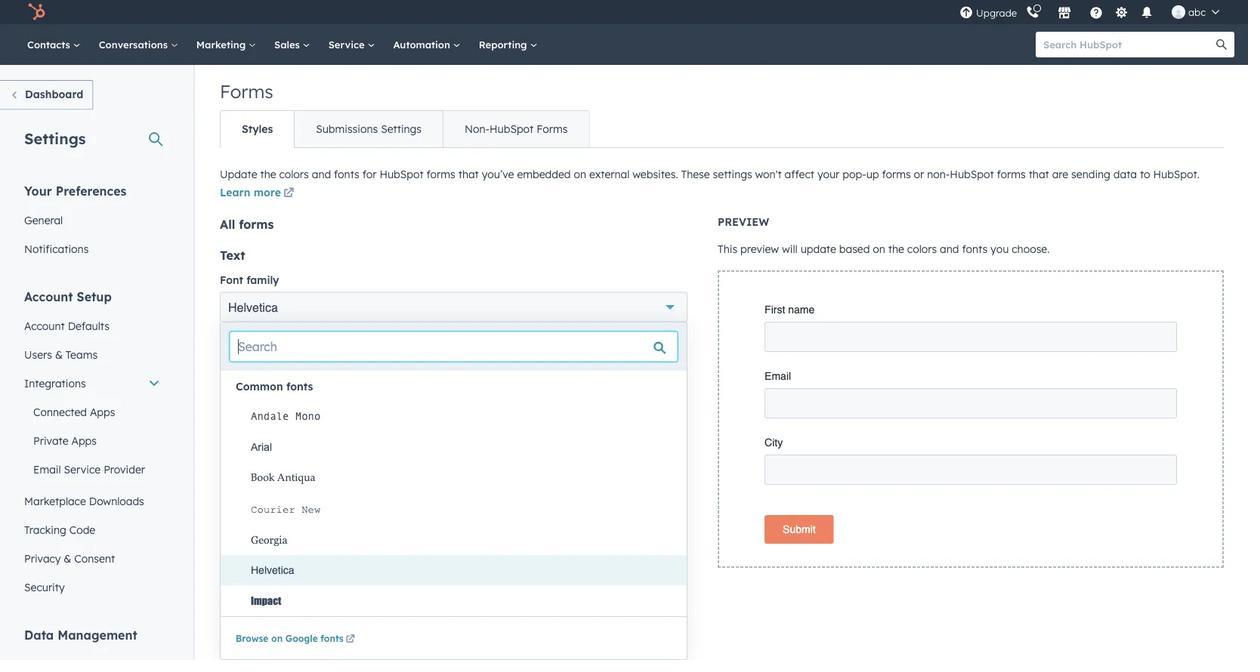 Task type: locate. For each thing, give the bounding box(es) containing it.
email down first
[[765, 370, 792, 382]]

management
[[58, 628, 137, 643]]

1 vertical spatial color
[[247, 507, 273, 520]]

submissions settings link
[[294, 111, 443, 147]]

1 vertical spatial font
[[220, 507, 243, 520]]

general
[[24, 214, 63, 227]]

1 # from the top
[[220, 364, 228, 379]]

preview
[[741, 243, 779, 256]]

color up 'label color' 'text field'
[[252, 337, 278, 350]]

# down label
[[220, 364, 228, 379]]

on left external
[[574, 168, 587, 181]]

security link
[[15, 573, 169, 602]]

service down 'private apps' 'link'
[[64, 463, 101, 476]]

0 horizontal spatial email
[[33, 463, 61, 476]]

on left google
[[271, 633, 283, 645]]

0 vertical spatial color
[[252, 337, 278, 350]]

color
[[220, 443, 248, 457]]

Label color text field
[[234, 356, 307, 386]]

1 horizontal spatial on
[[574, 168, 587, 181]]

learn more
[[220, 186, 281, 199]]

account up users
[[24, 319, 65, 333]]

the
[[260, 168, 276, 181], [889, 243, 905, 256]]

email for email
[[765, 370, 792, 382]]

font for font color
[[220, 507, 243, 520]]

colors up more
[[279, 168, 309, 181]]

1 vertical spatial helvetica
[[251, 565, 294, 577]]

apps up email service provider
[[71, 434, 97, 447]]

font down text
[[220, 273, 243, 286]]

integrations
[[24, 377, 86, 390]]

styles
[[242, 122, 273, 136]]

and left you
[[940, 243, 960, 256]]

# for label
[[220, 364, 228, 379]]

gary orlando image
[[1172, 5, 1186, 19]]

non-hubspot forms
[[465, 122, 568, 136]]

colors
[[279, 168, 309, 181], [908, 243, 937, 256]]

Search search field
[[230, 332, 678, 362]]

that left 'you've'
[[459, 168, 479, 181]]

0 vertical spatial apps
[[90, 406, 115, 419]]

menu
[[959, 0, 1231, 24]]

# down color
[[220, 471, 228, 486]]

1 horizontal spatial the
[[889, 243, 905, 256]]

notifications button
[[1135, 0, 1160, 24]]

0 vertical spatial service
[[329, 38, 368, 51]]

helvetica button
[[236, 556, 687, 586]]

forms up the embedded
[[537, 122, 568, 136]]

georgia button
[[236, 525, 687, 556]]

submit button
[[765, 516, 834, 544]]

0 horizontal spatial service
[[64, 463, 101, 476]]

hubspot inside "link"
[[490, 122, 534, 136]]

0 vertical spatial #
[[220, 364, 228, 379]]

0 vertical spatial helvetica
[[228, 300, 278, 314]]

or
[[914, 168, 925, 181]]

dashboard
[[25, 88, 83, 101]]

reporting
[[479, 38, 530, 51]]

1 font from the top
[[220, 273, 243, 286]]

security
[[24, 581, 65, 594]]

1 horizontal spatial email
[[765, 370, 792, 382]]

update
[[801, 243, 837, 256]]

affect
[[785, 168, 815, 181]]

apps inside 'private apps' 'link'
[[71, 434, 97, 447]]

& right users
[[55, 348, 63, 361]]

the up more
[[260, 168, 276, 181]]

arial button
[[236, 432, 687, 463]]

connected apps link
[[15, 398, 169, 427]]

connected apps
[[33, 406, 115, 419]]

upgrade
[[977, 7, 1017, 19]]

colors right based
[[908, 243, 937, 256]]

& right privacy
[[64, 552, 71, 565]]

service
[[329, 38, 368, 51], [64, 463, 101, 476]]

0 horizontal spatial that
[[459, 168, 479, 181]]

1 account from the top
[[24, 289, 73, 304]]

link opens in a new window image
[[346, 633, 355, 647], [346, 636, 355, 645]]

notifications image
[[1141, 7, 1154, 20]]

preferences
[[56, 183, 127, 198]]

courier new
[[251, 504, 321, 516]]

and
[[312, 168, 331, 181], [940, 243, 960, 256]]

this preview will update based on the colors and fonts you choose.
[[718, 243, 1050, 256]]

service right sales link
[[329, 38, 368, 51]]

0 horizontal spatial the
[[260, 168, 276, 181]]

2 account from the top
[[24, 319, 65, 333]]

color
[[252, 337, 278, 350], [247, 507, 273, 520]]

link opens in a new window image inside the browse on google fonts link
[[346, 636, 355, 645]]

impact
[[251, 595, 281, 607]]

calling icon image
[[1027, 6, 1040, 19]]

navigation
[[220, 110, 590, 148]]

email down private
[[33, 463, 61, 476]]

1 vertical spatial service
[[64, 463, 101, 476]]

0 horizontal spatial &
[[55, 348, 63, 361]]

label
[[220, 337, 249, 350]]

settings link
[[1113, 4, 1132, 20]]

submit
[[783, 524, 816, 536]]

that
[[459, 168, 479, 181], [1029, 168, 1050, 181]]

# for font
[[220, 534, 228, 549]]

pop-
[[843, 168, 867, 181]]

2 horizontal spatial on
[[873, 243, 886, 256]]

helvetica up styles
[[251, 565, 294, 577]]

0 vertical spatial email
[[765, 370, 792, 382]]

learn more link
[[220, 185, 297, 203]]

data
[[1114, 168, 1138, 181]]

reset all styles button
[[220, 588, 298, 602]]

marketplace
[[24, 495, 86, 508]]

1 vertical spatial #
[[220, 471, 228, 486]]

settings right submissions
[[381, 122, 422, 136]]

2 that from the left
[[1029, 168, 1050, 181]]

forms up styles
[[220, 80, 273, 103]]

First name text field
[[765, 322, 1178, 352]]

connected
[[33, 406, 87, 419]]

Font color text field
[[234, 526, 307, 556]]

notifications
[[24, 242, 89, 255]]

hubspot right or
[[950, 168, 994, 181]]

& for privacy
[[64, 552, 71, 565]]

marketplace downloads
[[24, 495, 144, 508]]

account up account defaults
[[24, 289, 73, 304]]

privacy
[[24, 552, 61, 565]]

1 vertical spatial on
[[873, 243, 886, 256]]

link opens in a new window image
[[284, 185, 294, 203], [284, 189, 294, 199]]

apps inside connected apps "link"
[[90, 406, 115, 419]]

private apps link
[[15, 427, 169, 455]]

hubspot up 'you've'
[[490, 122, 534, 136]]

email inside 'link'
[[33, 463, 61, 476]]

first name
[[765, 304, 815, 316]]

2 horizontal spatial hubspot
[[950, 168, 994, 181]]

2 vertical spatial #
[[220, 534, 228, 549]]

1 vertical spatial account
[[24, 319, 65, 333]]

color up georgia
[[247, 507, 273, 520]]

0 vertical spatial &
[[55, 348, 63, 361]]

2 font from the top
[[220, 507, 243, 520]]

0 horizontal spatial settings
[[24, 129, 86, 148]]

update the colors and fonts for hubspot forms that you've embedded on external websites. these settings won't affect your pop-up forms or non-hubspot forms that are sending data to hubspot.
[[220, 168, 1200, 181]]

# down font color
[[220, 534, 228, 549]]

google
[[286, 633, 318, 645]]

0 horizontal spatial on
[[271, 633, 283, 645]]

account
[[24, 289, 73, 304], [24, 319, 65, 333]]

search image
[[1217, 39, 1228, 50]]

name
[[789, 304, 815, 316]]

helvetica button
[[220, 292, 688, 322]]

forms left or
[[882, 168, 911, 181]]

helvetica down font family
[[228, 300, 278, 314]]

new
[[302, 504, 321, 516]]

on right based
[[873, 243, 886, 256]]

2 link opens in a new window image from the top
[[346, 636, 355, 645]]

3 # from the top
[[220, 534, 228, 549]]

1 vertical spatial &
[[64, 552, 71, 565]]

1 vertical spatial forms
[[537, 122, 568, 136]]

fonts left for
[[334, 168, 360, 181]]

2 link opens in a new window image from the top
[[284, 189, 294, 199]]

0 vertical spatial and
[[312, 168, 331, 181]]

fonts up mono
[[286, 380, 313, 393]]

0 vertical spatial colors
[[279, 168, 309, 181]]

1 horizontal spatial that
[[1029, 168, 1050, 181]]

helvetica inside helvetica dropdown button
[[228, 300, 278, 314]]

data management
[[24, 628, 137, 643]]

group
[[665, 356, 687, 386]]

hubspot.
[[1154, 168, 1200, 181]]

font family
[[220, 273, 279, 286]]

private
[[33, 434, 68, 447]]

1 horizontal spatial forms
[[537, 122, 568, 136]]

1 horizontal spatial and
[[940, 243, 960, 256]]

hubspot right for
[[380, 168, 424, 181]]

more
[[254, 186, 281, 199]]

1 horizontal spatial settings
[[381, 122, 422, 136]]

fonts
[[334, 168, 360, 181], [963, 243, 988, 256], [286, 380, 313, 393], [321, 633, 344, 645]]

0 vertical spatial account
[[24, 289, 73, 304]]

apps
[[90, 406, 115, 419], [71, 434, 97, 447]]

marketing
[[196, 38, 249, 51]]

family
[[247, 273, 279, 286]]

1 vertical spatial email
[[33, 463, 61, 476]]

1 horizontal spatial &
[[64, 552, 71, 565]]

settings down dashboard
[[24, 129, 86, 148]]

0 vertical spatial font
[[220, 273, 243, 286]]

forms left 'you've'
[[427, 168, 456, 181]]

service link
[[319, 24, 384, 65]]

font
[[220, 273, 243, 286], [220, 507, 243, 520]]

menu containing abc
[[959, 0, 1231, 24]]

that left are
[[1029, 168, 1050, 181]]

font left courier
[[220, 507, 243, 520]]

non-
[[928, 168, 950, 181]]

Search HubSpot search field
[[1036, 32, 1222, 57]]

marketplaces image
[[1058, 7, 1072, 20]]

email
[[765, 370, 792, 382], [33, 463, 61, 476]]

apps down integrations button
[[90, 406, 115, 419]]

and left for
[[312, 168, 331, 181]]

the right based
[[889, 243, 905, 256]]

apps for private apps
[[71, 434, 97, 447]]

#
[[220, 364, 228, 379], [220, 471, 228, 486], [220, 534, 228, 549]]

consent
[[74, 552, 115, 565]]

mono
[[295, 411, 321, 423]]

styles
[[268, 588, 298, 602]]

hubspot
[[490, 122, 534, 136], [380, 168, 424, 181], [950, 168, 994, 181]]

users
[[24, 348, 52, 361]]

non-
[[465, 122, 490, 136]]

0 vertical spatial the
[[260, 168, 276, 181]]

1 horizontal spatial hubspot
[[490, 122, 534, 136]]

1 vertical spatial apps
[[71, 434, 97, 447]]

0 vertical spatial forms
[[220, 80, 273, 103]]

1 horizontal spatial colors
[[908, 243, 937, 256]]

0 horizontal spatial hubspot
[[380, 168, 424, 181]]

hubspot image
[[27, 3, 45, 21]]



Task type: describe. For each thing, give the bounding box(es) containing it.
you've
[[482, 168, 514, 181]]

2 vertical spatial on
[[271, 633, 283, 645]]

users & teams link
[[15, 341, 169, 369]]

Size text field
[[454, 356, 688, 386]]

defaults
[[68, 319, 110, 333]]

all
[[252, 588, 265, 602]]

non-hubspot forms link
[[443, 111, 589, 147]]

marketing link
[[187, 24, 265, 65]]

1 vertical spatial the
[[889, 243, 905, 256]]

your preferences element
[[15, 183, 169, 263]]

downloads
[[89, 495, 144, 508]]

data management element
[[24, 627, 169, 661]]

abc
[[1189, 6, 1206, 18]]

0 horizontal spatial colors
[[279, 168, 309, 181]]

1 link opens in a new window image from the top
[[284, 185, 294, 203]]

help button
[[1084, 0, 1110, 24]]

City text field
[[765, 455, 1178, 485]]

account setup element
[[15, 288, 169, 602]]

common fonts
[[236, 380, 313, 393]]

upgrade image
[[960, 6, 974, 20]]

first
[[765, 304, 786, 316]]

1 link opens in a new window image from the top
[[346, 633, 355, 647]]

reset all styles
[[220, 588, 298, 602]]

common fonts button
[[236, 374, 313, 399]]

courier
[[251, 504, 295, 516]]

0 horizontal spatial forms
[[220, 80, 273, 103]]

provider
[[104, 463, 145, 476]]

0 horizontal spatial and
[[312, 168, 331, 181]]

impact button
[[236, 586, 687, 616]]

browse on google fonts
[[236, 633, 344, 645]]

privacy & consent link
[[15, 545, 169, 573]]

update
[[220, 168, 257, 181]]

styles link
[[221, 111, 294, 147]]

book antiqua
[[251, 473, 316, 485]]

sales link
[[265, 24, 319, 65]]

fonts right google
[[321, 633, 344, 645]]

privacy & consent
[[24, 552, 115, 565]]

city
[[765, 437, 783, 449]]

data
[[24, 628, 54, 643]]

choose.
[[1012, 243, 1050, 256]]

your
[[818, 168, 840, 181]]

email service provider link
[[15, 455, 169, 484]]

settings
[[713, 168, 753, 181]]

automation link
[[384, 24, 470, 65]]

marketplace downloads link
[[15, 487, 169, 516]]

code
[[69, 523, 95, 537]]

georgia
[[251, 534, 288, 547]]

0 vertical spatial on
[[574, 168, 587, 181]]

forms right all at top left
[[239, 217, 274, 232]]

are
[[1053, 168, 1069, 181]]

embedded
[[517, 168, 571, 181]]

fonts left you
[[963, 243, 988, 256]]

Email text field
[[765, 389, 1178, 419]]

websites.
[[633, 168, 679, 181]]

navigation containing styles
[[220, 110, 590, 148]]

submissions
[[316, 122, 378, 136]]

color for font color
[[247, 507, 273, 520]]

1 horizontal spatial service
[[329, 38, 368, 51]]

font for font family
[[220, 273, 243, 286]]

courier new button
[[236, 494, 687, 525]]

tracking code link
[[15, 516, 169, 545]]

label color
[[220, 337, 278, 350]]

your
[[24, 183, 52, 198]]

calling icon button
[[1021, 2, 1046, 22]]

you
[[991, 243, 1009, 256]]

won't
[[756, 168, 782, 181]]

account setup
[[24, 289, 112, 304]]

submissions settings
[[316, 122, 422, 136]]

arial
[[251, 441, 272, 453]]

button
[[220, 418, 261, 433]]

reporting link
[[470, 24, 547, 65]]

common
[[236, 380, 283, 393]]

email for email service provider
[[33, 463, 61, 476]]

font color
[[220, 507, 273, 520]]

general link
[[15, 206, 169, 235]]

helvetica inside helvetica button
[[251, 565, 294, 577]]

private apps
[[33, 434, 97, 447]]

Color text field
[[234, 462, 307, 492]]

book antiqua button
[[236, 463, 687, 494]]

account for account defaults
[[24, 319, 65, 333]]

1 that from the left
[[459, 168, 479, 181]]

settings image
[[1115, 6, 1129, 20]]

contacts link
[[18, 24, 90, 65]]

dashboard link
[[0, 80, 93, 110]]

conversations
[[99, 38, 171, 51]]

1 vertical spatial colors
[[908, 243, 937, 256]]

2 # from the top
[[220, 471, 228, 486]]

email service provider
[[33, 463, 145, 476]]

1 vertical spatial and
[[940, 243, 960, 256]]

abc button
[[1163, 0, 1229, 24]]

book
[[251, 473, 275, 485]]

size
[[454, 337, 475, 350]]

for
[[363, 168, 377, 181]]

service inside 'link'
[[64, 463, 101, 476]]

andale mono button
[[236, 401, 687, 432]]

tracking
[[24, 523, 66, 537]]

reset
[[220, 588, 249, 602]]

external
[[590, 168, 630, 181]]

will
[[782, 243, 798, 256]]

account defaults link
[[15, 312, 169, 341]]

forms inside "link"
[[537, 122, 568, 136]]

apps for connected apps
[[90, 406, 115, 419]]

fonts inside button
[[286, 380, 313, 393]]

settings inside navigation
[[381, 122, 422, 136]]

to
[[1141, 168, 1151, 181]]

andale mono
[[251, 411, 321, 423]]

hubspot link
[[18, 3, 57, 21]]

link opens in a new window image inside learn more link
[[284, 189, 294, 199]]

color for label color
[[252, 337, 278, 350]]

help image
[[1090, 7, 1104, 20]]

automation
[[393, 38, 453, 51]]

notifications link
[[15, 235, 169, 263]]

this
[[718, 243, 738, 256]]

account for account setup
[[24, 289, 73, 304]]

& for users
[[55, 348, 63, 361]]

conversations link
[[90, 24, 187, 65]]

forms left are
[[997, 168, 1026, 181]]



Task type: vqa. For each thing, say whether or not it's contained in the screenshot.
Gary Orlando icon
yes



